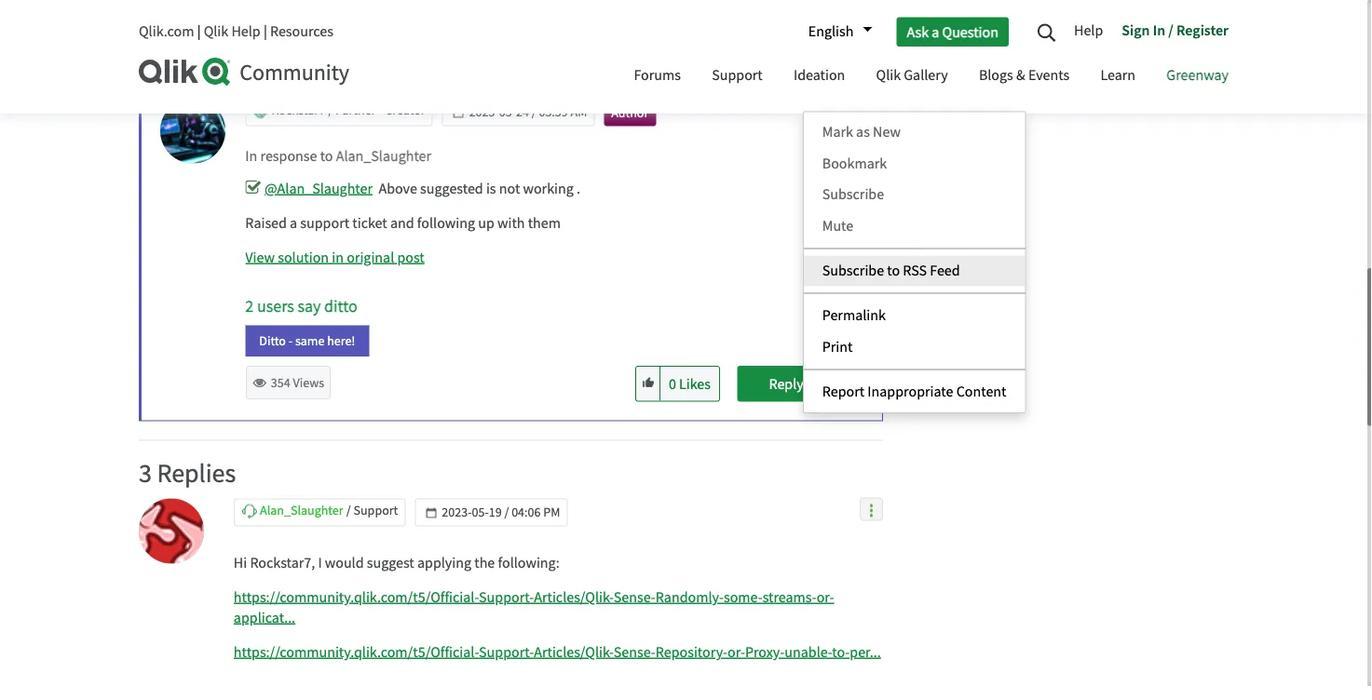 Task type: describe. For each thing, give the bounding box(es) containing it.
view
[[245, 248, 275, 267]]

register
[[1177, 20, 1229, 39]]

original
[[347, 248, 394, 267]]

qlik image
[[139, 58, 232, 86]]

mark
[[822, 123, 853, 142]]

subscribe to rss feed list item
[[804, 256, 1025, 287]]

sense- for repository-
[[614, 643, 656, 662]]

working
[[523, 179, 574, 198]]

applying
[[417, 554, 471, 573]]

solution
[[278, 248, 329, 267]]

proxy-
[[745, 643, 785, 662]]

reply
[[769, 375, 804, 394]]

print link
[[804, 332, 1025, 363]]

hi rockstar7, i would suggest applying the following:
[[234, 554, 560, 573]]

‎2023-05-19
[[442, 505, 502, 522]]

a for ask
[[932, 22, 939, 41]]

subscribe to rss feed link
[[804, 256, 1025, 287]]

1 horizontal spatial help
[[1074, 20, 1103, 40]]

replies
[[157, 457, 236, 491]]

05:39
[[539, 104, 568, 121]]

qlik.com | qlik help | resources
[[139, 22, 333, 41]]

dropdown menu items list
[[803, 112, 1026, 414]]

resources
[[270, 22, 333, 41]]

hi
[[234, 554, 247, 573]]

content
[[956, 383, 1006, 402]]

https://community.qlik.com/t5/official-support-articles/qlik-sense-repository-or-proxy-unable-to-per... link
[[234, 643, 881, 662]]

04:06
[[512, 505, 541, 522]]

rockstar7
[[272, 103, 325, 119]]

sign in / register link
[[1112, 14, 1229, 49]]

bookmark list item
[[804, 149, 1025, 180]]

24
[[516, 104, 529, 121]]

05- for 19
[[472, 505, 489, 522]]

rockstar7,
[[250, 554, 315, 573]]

rockstar7 image
[[160, 99, 225, 164]]

community
[[240, 58, 349, 87]]

likes
[[679, 375, 711, 394]]

1
[[139, 37, 152, 71]]

gallery
[[904, 66, 948, 85]]

qlik gallery link
[[862, 49, 962, 104]]

- for partner
[[378, 103, 382, 119]]

partner - creator image
[[253, 103, 269, 119]]

ideation button
[[780, 49, 859, 104]]

mute list item
[[804, 211, 1025, 242]]

0 horizontal spatial support
[[351, 503, 398, 520]]

blogs
[[979, 66, 1013, 85]]

qlik inside "link"
[[876, 66, 901, 85]]

suggested
[[420, 179, 483, 198]]

mark as new
[[822, 123, 901, 142]]

inappropriate
[[868, 383, 953, 402]]

am
[[571, 104, 587, 121]]

ditto - same here! button
[[245, 326, 369, 357]]

feed
[[930, 262, 960, 281]]

pm
[[543, 505, 560, 522]]

randomly-
[[656, 588, 724, 607]]

1 solution
[[139, 37, 255, 71]]

ideation
[[794, 66, 845, 85]]

19
[[489, 505, 502, 522]]

https://community.qlik.com/t5/official- for https://community.qlik.com/t5/official-support-articles/qlik-sense-randomly-some-streams-or- applicat...
[[234, 588, 479, 607]]

3
[[139, 457, 152, 491]]

as
[[856, 123, 870, 142]]

1 vertical spatial alan_slaughter
[[260, 503, 343, 520]]

greenway link
[[1153, 49, 1243, 104]]

forums button
[[620, 49, 695, 104]]

learn
[[1101, 66, 1136, 85]]

subscribe list item
[[804, 180, 1025, 211]]

04:06 pm
[[512, 505, 560, 522]]

to-
[[832, 643, 850, 662]]

354 views
[[271, 375, 324, 392]]

english
[[808, 22, 854, 41]]

0 likes
[[669, 375, 711, 394]]

qlik.com link
[[139, 22, 194, 41]]

articles/qlik- for repository-
[[534, 643, 614, 662]]

qlik gallery
[[876, 66, 948, 85]]

0 vertical spatial to
[[320, 147, 333, 166]]

help link
[[1074, 14, 1112, 49]]

ask a question link
[[896, 17, 1009, 46]]

- for ditto
[[289, 333, 293, 350]]

support- for repository-
[[479, 643, 534, 662]]

‎2023-05-24
[[469, 104, 529, 121]]

partner
[[335, 103, 376, 119]]

alan_slaughter image
[[139, 499, 204, 565]]

with
[[497, 214, 525, 233]]

to inside the subscribe to rss feed link
[[887, 262, 900, 281]]

is
[[486, 179, 496, 198]]

i
[[318, 554, 322, 573]]

.
[[577, 179, 580, 198]]

users
[[257, 296, 294, 317]]

2 users say ditto
[[245, 296, 357, 317]]

sign
[[1122, 20, 1150, 39]]

support inside popup button
[[712, 66, 763, 85]]

post
[[397, 248, 425, 267]]

applicat...
[[234, 609, 295, 628]]

support button
[[698, 49, 777, 104]]



Task type: vqa. For each thing, say whether or not it's contained in the screenshot.
Inappropriate
yes



Task type: locate. For each thing, give the bounding box(es) containing it.
subscribe down 'bookmark'
[[822, 185, 884, 204]]

articles/qlik- down following:
[[534, 588, 614, 607]]

qlik left the gallery
[[876, 66, 901, 85]]

in left response
[[245, 147, 257, 166]]

sense- inside https://community.qlik.com/t5/official-support-articles/qlik-sense-randomly-some-streams-or- applicat...
[[614, 588, 656, 607]]

0 vertical spatial support-
[[479, 588, 534, 607]]

1 vertical spatial support
[[351, 503, 398, 520]]

1 horizontal spatial |
[[264, 22, 267, 41]]

1 vertical spatial subscribe
[[822, 262, 884, 281]]

0 vertical spatial in
[[1153, 20, 1165, 39]]

menu bar
[[620, 49, 1243, 104]]

articles/qlik-
[[534, 588, 614, 607], [534, 643, 614, 662]]

2 articles/qlik- from the top
[[534, 643, 614, 662]]

ask a question
[[907, 22, 998, 41]]

ticket
[[352, 214, 387, 233]]

menu bar containing forums
[[620, 49, 1243, 104]]

0 horizontal spatial |
[[197, 22, 201, 41]]

support right forums
[[712, 66, 763, 85]]

a right ask
[[932, 22, 939, 41]]

views
[[293, 375, 324, 392]]

to left rss
[[887, 262, 900, 281]]

@alan_slaughter
[[265, 179, 373, 198]]

view solution in original post link
[[245, 248, 425, 267]]

1 vertical spatial in
[[245, 147, 257, 166]]

events
[[1028, 66, 1070, 85]]

1 vertical spatial or-
[[728, 643, 745, 662]]

https://community.qlik.com/t5/official-
[[234, 588, 479, 607], [234, 643, 479, 662]]

1 articles/qlik- from the top
[[534, 588, 614, 607]]

0 vertical spatial or-
[[817, 588, 834, 607]]

1 horizontal spatial a
[[932, 22, 939, 41]]

‎2023- for ‎2023-05-19
[[442, 505, 472, 522]]

learn button
[[1087, 49, 1150, 104]]

support-
[[479, 588, 534, 607], [479, 643, 534, 662]]

solution
[[157, 37, 249, 71]]

sense- up the repository-
[[614, 588, 656, 607]]

alan_slaughter link
[[260, 503, 343, 520]]

- inside button
[[289, 333, 293, 350]]

rss
[[903, 262, 927, 281]]

above
[[379, 179, 417, 198]]

1 subscribe from the top
[[822, 185, 884, 204]]

1 support- from the top
[[479, 588, 534, 607]]

raised a support ticket and following up with them
[[245, 214, 561, 233]]

sense-
[[614, 588, 656, 607], [614, 643, 656, 662]]

subscribe for subscribe
[[822, 185, 884, 204]]

@alan_slaughter link
[[265, 179, 373, 198]]

3 replies
[[139, 457, 236, 491]]

0 vertical spatial qlik
[[204, 22, 228, 41]]

1 vertical spatial -
[[289, 333, 293, 350]]

support- inside https://community.qlik.com/t5/official-support-articles/qlik-sense-randomly-some-streams-or- applicat...
[[479, 588, 534, 607]]

blogs & events
[[979, 66, 1070, 85]]

report inappropriate content link
[[804, 377, 1025, 408]]

https://community.qlik.com/t5/official- for https://community.qlik.com/t5/official-support-articles/qlik-sense-repository-or-proxy-unable-to-per...
[[234, 643, 479, 662]]

repository-
[[656, 643, 728, 662]]

1 horizontal spatial 05-
[[499, 104, 516, 121]]

354
[[271, 375, 290, 392]]

ditto
[[324, 296, 357, 317]]

not
[[499, 179, 520, 198]]

english button
[[799, 16, 872, 48]]

0 vertical spatial -
[[378, 103, 382, 119]]

‎2023- for ‎2023-05-24
[[469, 104, 499, 121]]

0 horizontal spatial help
[[231, 22, 261, 41]]

support- for randomly-
[[479, 588, 534, 607]]

https://community.qlik.com/t5/official- inside https://community.qlik.com/t5/official-support-articles/qlik-sense-randomly-some-streams-or- applicat...
[[234, 588, 479, 607]]

1 vertical spatial articles/qlik-
[[534, 643, 614, 662]]

up
[[478, 214, 494, 233]]

‎2023- left "19"
[[442, 505, 472, 522]]

ditto
[[259, 333, 286, 350]]

0
[[669, 375, 676, 394]]

would
[[325, 554, 364, 573]]

to up @alan_slaughter link
[[320, 147, 333, 166]]

alan_slaughter up above
[[336, 147, 431, 166]]

0 vertical spatial support
[[712, 66, 763, 85]]

sign in / register
[[1122, 20, 1229, 39]]

articles/qlik- down https://community.qlik.com/t5/official-support-articles/qlik-sense-randomly-some-streams-or- applicat...
[[534, 643, 614, 662]]

0 vertical spatial articles/qlik-
[[534, 588, 614, 607]]

a
[[932, 22, 939, 41], [290, 214, 297, 233]]

in response to alan_slaughter
[[245, 147, 431, 166]]

sense- down randomly- at the bottom
[[614, 643, 656, 662]]

in left /
[[1153, 20, 1165, 39]]

or- inside https://community.qlik.com/t5/official-support-articles/qlik-sense-randomly-some-streams-or- applicat...
[[817, 588, 834, 607]]

@alan_slaughter above suggested is not working .
[[265, 179, 580, 198]]

https://community.qlik.com/t5/official-support-articles/qlik-sense-repository-or-proxy-unable-to-per...
[[234, 643, 881, 662]]

|
[[197, 22, 201, 41], [264, 22, 267, 41]]

following
[[417, 214, 475, 233]]

the
[[474, 554, 495, 573]]

forums
[[634, 66, 681, 85]]

in
[[332, 248, 344, 267]]

support image
[[241, 504, 257, 520]]

qlik right qlik.com link
[[204, 22, 228, 41]]

alan_slaughter
[[336, 147, 431, 166], [260, 503, 343, 520]]

0 vertical spatial subscribe
[[822, 185, 884, 204]]

new
[[873, 123, 901, 142]]

or- down some-
[[728, 643, 745, 662]]

a right raised
[[290, 214, 297, 233]]

0 vertical spatial a
[[932, 22, 939, 41]]

0 vertical spatial alan_slaughter
[[336, 147, 431, 166]]

&
[[1016, 66, 1025, 85]]

here!
[[327, 333, 355, 350]]

1 horizontal spatial to
[[887, 262, 900, 281]]

1 horizontal spatial or-
[[817, 588, 834, 607]]

2 subscribe from the top
[[822, 262, 884, 281]]

1 vertical spatial a
[[290, 214, 297, 233]]

sense- for randomly-
[[614, 588, 656, 607]]

support- down the
[[479, 588, 534, 607]]

qlik.com
[[139, 22, 194, 41]]

streams-
[[763, 588, 817, 607]]

a for raised
[[290, 214, 297, 233]]

or- up to-
[[817, 588, 834, 607]]

2 support- from the top
[[479, 643, 534, 662]]

articles/qlik- for randomly-
[[534, 588, 614, 607]]

0 vertical spatial 05-
[[499, 104, 516, 121]]

articles/qlik- inside https://community.qlik.com/t5/official-support-articles/qlik-sense-randomly-some-streams-or- applicat...
[[534, 588, 614, 607]]

them
[[528, 214, 561, 233]]

ditto - same here!
[[259, 333, 355, 350]]

1 horizontal spatial qlik
[[876, 66, 901, 85]]

response
[[260, 147, 317, 166]]

0 horizontal spatial or-
[[728, 643, 745, 662]]

0 horizontal spatial -
[[289, 333, 293, 350]]

bookmark
[[822, 154, 887, 173]]

report inappropriate content
[[822, 383, 1006, 402]]

following:
[[498, 554, 560, 573]]

alan_slaughter right 'support' "image"
[[260, 503, 343, 520]]

ask
[[907, 22, 929, 41]]

0 vertical spatial ‎2023-
[[469, 104, 499, 121]]

1 vertical spatial support-
[[479, 643, 534, 662]]

mark as new list item
[[804, 117, 1025, 149]]

subscribe for subscribe to rss feed
[[822, 262, 884, 281]]

suggest
[[367, 554, 414, 573]]

2 users say ditto link
[[245, 296, 357, 317]]

0 vertical spatial https://community.qlik.com/t5/official-
[[234, 588, 479, 607]]

0 vertical spatial sense-
[[614, 588, 656, 607]]

1 vertical spatial sense-
[[614, 643, 656, 662]]

05- left the 05:39
[[499, 104, 516, 121]]

- left creator
[[378, 103, 382, 119]]

creator
[[385, 103, 425, 119]]

1 vertical spatial ‎2023-
[[442, 505, 472, 522]]

support- down https://community.qlik.com/t5/official-support-articles/qlik-sense-randomly-some-streams-or- applicat...
[[479, 643, 534, 662]]

0 horizontal spatial in
[[245, 147, 257, 166]]

help left resources link
[[231, 22, 261, 41]]

0 horizontal spatial a
[[290, 214, 297, 233]]

0 horizontal spatial to
[[320, 147, 333, 166]]

/
[[1168, 20, 1174, 39]]

1 vertical spatial https://community.qlik.com/t5/official-
[[234, 643, 479, 662]]

2 sense- from the top
[[614, 643, 656, 662]]

05- for 24
[[499, 104, 516, 121]]

0 horizontal spatial qlik
[[204, 22, 228, 41]]

permalink
[[822, 307, 886, 326]]

community link
[[139, 58, 601, 87]]

subscribe to rss feed
[[822, 262, 960, 281]]

1 vertical spatial 05-
[[472, 505, 489, 522]]

support up suggest
[[351, 503, 398, 520]]

support
[[300, 214, 349, 233]]

1 horizontal spatial in
[[1153, 20, 1165, 39]]

0 horizontal spatial 05-
[[472, 505, 489, 522]]

2 | from the left
[[264, 22, 267, 41]]

view solution in original post
[[245, 248, 425, 267]]

1 https://community.qlik.com/t5/official- from the top
[[234, 588, 479, 607]]

| right qlik help link
[[264, 22, 267, 41]]

1 vertical spatial qlik
[[876, 66, 901, 85]]

1 | from the left
[[197, 22, 201, 41]]

05- left 04:06
[[472, 505, 489, 522]]

1 horizontal spatial -
[[378, 103, 382, 119]]

- right ditto
[[289, 333, 293, 350]]

to
[[320, 147, 333, 166], [887, 262, 900, 281]]

report
[[822, 383, 865, 402]]

1 horizontal spatial support
[[712, 66, 763, 85]]

2 https://community.qlik.com/t5/official- from the top
[[234, 643, 479, 662]]

and
[[390, 214, 414, 233]]

help left the sign
[[1074, 20, 1103, 40]]

1 sense- from the top
[[614, 588, 656, 607]]

‎2023- left the '24'
[[469, 104, 499, 121]]

print
[[822, 338, 853, 357]]

subscribe up the permalink
[[822, 262, 884, 281]]

| right qlik.com link
[[197, 22, 201, 41]]

1 vertical spatial to
[[887, 262, 900, 281]]



